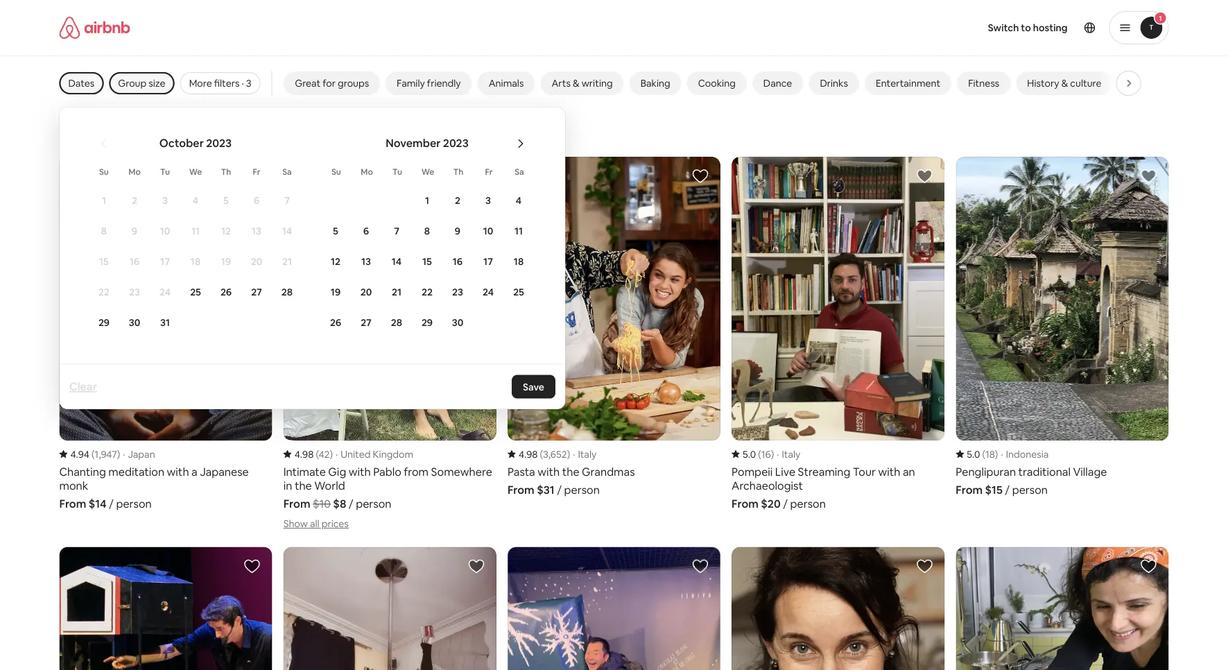 Task type: locate. For each thing, give the bounding box(es) containing it.
1 2 button from the left
[[119, 186, 150, 215]]

11 for second 11 button from the right
[[191, 224, 200, 237]]

show
[[284, 518, 308, 530]]

switch
[[989, 22, 1020, 34]]

0 vertical spatial 27
[[251, 286, 262, 298]]

1 & from the left
[[573, 77, 579, 90]]

) up $20
[[771, 448, 774, 460]]

26 button
[[211, 277, 241, 306], [321, 308, 351, 337]]

· italy inside pompeii live streaming tour with an archaeologist group
[[777, 448, 801, 460]]

1 9 button from the left
[[119, 216, 150, 245]]

20 button
[[241, 247, 272, 276], [351, 277, 382, 306]]

italy right 3,652
[[578, 448, 597, 460]]

from inside 'from $10 $8 / person show all prices'
[[284, 497, 311, 511]]

1 horizontal spatial 3 button
[[473, 186, 504, 215]]

0 horizontal spatial 13
[[252, 224, 262, 237]]

1 horizontal spatial 7
[[394, 224, 400, 237]]

arts
[[552, 77, 571, 90]]

1 29 button from the left
[[89, 308, 119, 337]]

1 horizontal spatial 13
[[362, 255, 371, 267]]

1 horizontal spatial 15
[[423, 255, 432, 267]]

0 horizontal spatial 16
[[130, 255, 140, 267]]

1 horizontal spatial 22
[[422, 286, 433, 298]]

0 horizontal spatial 2023
[[206, 136, 232, 150]]

from left $14
[[59, 497, 86, 511]]

29 for second 29 button from left
[[422, 316, 433, 329]]

1 horizontal spatial · italy
[[777, 448, 801, 460]]

family friendly
[[397, 77, 461, 90]]

0 vertical spatial 28 button
[[272, 277, 303, 306]]

rating 4.98 out of 5; 42 reviews image
[[284, 448, 333, 460]]

& for arts
[[573, 77, 579, 90]]

0 horizontal spatial 7 button
[[272, 186, 303, 215]]

0 horizontal spatial 15
[[99, 255, 109, 267]]

italy for from $31
[[578, 448, 597, 460]]

13 for bottommost the 13 button
[[362, 255, 371, 267]]

3 ) from the left
[[567, 448, 570, 460]]

1 2023 from the left
[[206, 136, 232, 150]]

· for from $14
[[123, 448, 125, 460]]

person inside pompeii live streaming tour with an archaeologist group
[[791, 497, 826, 511]]

0 horizontal spatial 11
[[191, 224, 200, 237]]

/ right $15
[[1006, 483, 1010, 497]]

great for groups element
[[295, 77, 369, 90]]

6
[[254, 194, 260, 206], [363, 224, 369, 237]]

· united kingdom
[[336, 448, 414, 460]]

1 4 button from the left
[[180, 186, 211, 215]]

/ inside 'from $10 $8 / person show all prices'
[[349, 497, 354, 511]]

19
[[221, 255, 231, 267], [331, 286, 341, 298]]

0 horizontal spatial 20
[[251, 255, 262, 267]]

0 horizontal spatial 26
[[221, 286, 232, 298]]

· indonesia
[[1001, 448, 1049, 460]]

2023 for october 2023
[[206, 136, 232, 150]]

1 22 button from the left
[[89, 277, 119, 306]]

1 4 from the left
[[193, 194, 199, 206]]

1 su from the left
[[99, 166, 109, 177]]

& right arts
[[573, 77, 579, 90]]

person
[[564, 483, 600, 497], [1013, 483, 1048, 497], [116, 497, 152, 511], [356, 497, 392, 511], [791, 497, 826, 511]]

0 horizontal spatial 22
[[99, 286, 110, 298]]

1 horizontal spatial 8 button
[[412, 216, 443, 245]]

culture
[[1070, 77, 1102, 90]]

save this experience image inside chanting meditation with a japanese monk group
[[244, 168, 261, 185]]

) left united on the left bottom of page
[[330, 448, 333, 460]]

) inside pasta with the grandmas group
[[567, 448, 570, 460]]

2 22 from the left
[[422, 286, 433, 298]]

$31
[[537, 483, 555, 497]]

( up $20
[[759, 448, 762, 460]]

( left united on the left bottom of page
[[316, 448, 319, 460]]

tu down october
[[160, 166, 170, 177]]

italy right 5.0 ( 16 )
[[782, 448, 801, 460]]

baking element
[[641, 77, 670, 90]]

& left culture
[[1062, 77, 1068, 90]]

0 horizontal spatial sa
[[283, 166, 292, 177]]

30 button
[[119, 308, 150, 337], [443, 308, 473, 337]]

1 vertical spatial 13
[[362, 255, 371, 267]]

( inside the penglipuran traditional village group
[[983, 448, 986, 460]]

· right 42
[[336, 448, 338, 460]]

1 horizontal spatial 13 button
[[351, 247, 382, 276]]

th down november 2023
[[454, 166, 464, 177]]

2 30 from the left
[[452, 316, 464, 329]]

2 for october 2023
[[132, 194, 137, 206]]

cooking
[[698, 77, 736, 90]]

2 24 from the left
[[483, 286, 494, 298]]

11 for second 11 button
[[515, 224, 523, 237]]

4 ( from the left
[[759, 448, 762, 460]]

1 horizontal spatial 24 button
[[473, 277, 504, 306]]

1 vertical spatial 7 button
[[382, 216, 412, 245]]

0 horizontal spatial 4
[[193, 194, 199, 206]]

tu
[[160, 166, 170, 177], [393, 166, 402, 177]]

2 button down results
[[119, 186, 150, 215]]

1 down results
[[102, 194, 106, 206]]

2 10 button from the left
[[473, 216, 504, 245]]

italy for from $20
[[782, 448, 801, 460]]

arts & writing button
[[540, 71, 624, 95]]

4.98
[[295, 448, 314, 460], [519, 448, 538, 460]]

1 15 from the left
[[99, 255, 109, 267]]

animals element
[[489, 77, 524, 90]]

th down your
[[221, 166, 231, 177]]

2 2023 from the left
[[443, 136, 469, 150]]

person right $14
[[116, 497, 152, 511]]

rating 4.94 out of 5; 1,947 reviews image
[[59, 448, 120, 460]]

1 vertical spatial 12 button
[[321, 247, 351, 276]]

person inside chanting meditation with a japanese monk group
[[116, 497, 152, 511]]

from inside chanting meditation with a japanese monk group
[[59, 497, 86, 511]]

1 17 button from the left
[[150, 247, 180, 276]]

1 italy from the left
[[578, 448, 597, 460]]

history & culture element
[[1027, 77, 1102, 90]]

3
[[246, 77, 252, 90], [162, 194, 168, 206], [486, 194, 491, 206]]

2 11 button from the left
[[504, 216, 534, 245]]

( for from $14
[[92, 448, 95, 460]]

· italy right 3,652
[[573, 448, 597, 460]]

2 down november 2023
[[455, 194, 461, 206]]

8 button
[[89, 216, 119, 245], [412, 216, 443, 245]]

16 for second 16 button from the right
[[130, 255, 140, 267]]

person down indonesia
[[1013, 483, 1048, 497]]

1 horizontal spatial 23
[[452, 286, 463, 298]]

2 1 button from the left
[[412, 186, 443, 215]]

/ right $20
[[783, 497, 788, 511]]

2023 right november
[[443, 136, 469, 150]]

· inside intimate gig with pablo from somewhere in the world group
[[336, 448, 338, 460]]

2023 right october
[[206, 136, 232, 150]]

5 button
[[211, 186, 241, 215], [321, 216, 351, 245]]

( inside pasta with the grandmas group
[[540, 448, 543, 460]]

4.94 ( 1,947 )
[[70, 448, 120, 460]]

we down october 2023
[[189, 166, 202, 177]]

2 button for november 2023
[[443, 186, 473, 215]]

/ inside the penglipuran traditional village group
[[1006, 483, 1010, 497]]

29
[[98, 316, 110, 329], [422, 316, 433, 329]]

2 & from the left
[[1062, 77, 1068, 90]]

1 horizontal spatial 3
[[246, 77, 252, 90]]

drinks element
[[820, 77, 848, 90]]

22 button
[[89, 277, 119, 306], [412, 277, 443, 306]]

2 horizontal spatial 16
[[762, 448, 771, 460]]

to
[[1022, 22, 1032, 34]]

from for from $14 / person
[[59, 497, 86, 511]]

rating 5.0 out of 5; 18 reviews image
[[956, 448, 999, 460]]

2 tu from the left
[[393, 166, 402, 177]]

magic element
[[1130, 77, 1156, 90]]

1 horizontal spatial 30
[[452, 316, 464, 329]]

15 button
[[89, 247, 119, 276], [412, 247, 443, 276]]

( inside pompeii live streaming tour with an archaeologist group
[[759, 448, 762, 460]]

1 11 button from the left
[[180, 216, 211, 245]]

from inside the penglipuran traditional village group
[[956, 483, 983, 497]]

22
[[99, 286, 110, 298], [422, 286, 433, 298]]

1 horizontal spatial tu
[[393, 166, 402, 177]]

28
[[282, 286, 293, 298], [391, 316, 403, 329]]

0 vertical spatial 5 button
[[211, 186, 241, 215]]

4.98 inside intimate gig with pablo from somewhere in the world group
[[295, 448, 314, 460]]

6 button
[[241, 186, 272, 215], [351, 216, 382, 245]]

· left japan
[[123, 448, 125, 460]]

18
[[191, 255, 201, 267], [514, 255, 524, 267], [986, 448, 996, 460]]

· italy right 5.0 ( 16 )
[[777, 448, 801, 460]]

1 button down results
[[89, 186, 119, 215]]

0 horizontal spatial 23
[[129, 286, 140, 298]]

· inside pompeii live streaming tour with an archaeologist group
[[777, 448, 779, 460]]

from
[[508, 483, 535, 497], [956, 483, 983, 497], [59, 497, 86, 511], [284, 497, 311, 511], [732, 497, 759, 511]]

1 horizontal spatial th
[[454, 166, 464, 177]]

1 fr from the left
[[253, 166, 261, 177]]

1 horizontal spatial 4
[[516, 194, 522, 206]]

cooking button
[[687, 71, 747, 95]]

1 horizontal spatial 2 button
[[443, 186, 473, 215]]

5 ( from the left
[[983, 448, 986, 460]]

) up "from $31 / person"
[[567, 448, 570, 460]]

)
[[117, 448, 120, 460], [330, 448, 333, 460], [567, 448, 570, 460], [771, 448, 774, 460], [996, 448, 999, 460]]

0 vertical spatial 19
[[221, 255, 231, 267]]

2 16 button from the left
[[443, 247, 473, 276]]

0 horizontal spatial &
[[573, 77, 579, 90]]

from inside pasta with the grandmas group
[[508, 483, 535, 497]]

9 for second 9 button from the left
[[455, 224, 461, 237]]

· italy inside pasta with the grandmas group
[[573, 448, 597, 460]]

1 horizontal spatial 12
[[331, 255, 341, 267]]

rating 4.98 out of 5; 3,652 reviews image
[[508, 448, 570, 460]]

· italy for from $31
[[573, 448, 597, 460]]

1 horizontal spatial 19
[[331, 286, 341, 298]]

2 italy from the left
[[782, 448, 801, 460]]

save this experience image inside pasta with the grandmas group
[[693, 168, 709, 185]]

) left · indonesia
[[996, 448, 999, 460]]

0 horizontal spatial 29 button
[[89, 308, 119, 337]]

entertainment button
[[865, 71, 952, 95]]

from left $20
[[732, 497, 759, 511]]

1 horizontal spatial 1
[[425, 194, 429, 206]]

2 ( from the left
[[316, 448, 319, 460]]

( inside intimate gig with pablo from somewhere in the world group
[[316, 448, 319, 460]]

person for from $20 / person
[[791, 497, 826, 511]]

1 29 from the left
[[98, 316, 110, 329]]

person inside pasta with the grandmas group
[[564, 483, 600, 497]]

· for from $15
[[1001, 448, 1004, 460]]

switch to hosting
[[989, 22, 1068, 34]]

2 ) from the left
[[330, 448, 333, 460]]

1 1 button from the left
[[89, 186, 119, 215]]

( up $31 at bottom left
[[540, 448, 543, 460]]

we down november 2023
[[422, 166, 435, 177]]

2 5.0 from the left
[[967, 448, 981, 460]]

1 horizontal spatial 4.98
[[519, 448, 538, 460]]

21
[[282, 255, 292, 267], [392, 286, 402, 298]]

1 horizontal spatial italy
[[782, 448, 801, 460]]

) left · japan
[[117, 448, 120, 460]]

1 horizontal spatial 17 button
[[473, 247, 504, 276]]

italy inside pompeii live streaming tour with an archaeologist group
[[782, 448, 801, 460]]

rating 5.0 out of 5; 16 reviews image
[[732, 448, 774, 460]]

3 for october 2023
[[162, 194, 168, 206]]

2 4 button from the left
[[504, 186, 534, 215]]

1 5.0 from the left
[[743, 448, 756, 460]]

2 th from the left
[[454, 166, 464, 177]]

( up $15
[[983, 448, 986, 460]]

2 23 from the left
[[452, 286, 463, 298]]

· inside the penglipuran traditional village group
[[1001, 448, 1004, 460]]

) inside pompeii live streaming tour with an archaeologist group
[[771, 448, 774, 460]]

1 horizontal spatial 18
[[514, 255, 524, 267]]

1 down november 2023
[[425, 194, 429, 206]]

28 for bottommost 28 button
[[391, 316, 403, 329]]

17 button
[[150, 247, 180, 276], [473, 247, 504, 276]]

10
[[160, 224, 170, 237], [483, 224, 494, 237]]

0 vertical spatial 21
[[282, 255, 292, 267]]

save this experience image
[[917, 168, 933, 185], [244, 558, 261, 575], [693, 558, 709, 575], [917, 558, 933, 575]]

2
[[132, 194, 137, 206], [455, 194, 461, 206]]

16 inside pompeii live streaming tour with an archaeologist group
[[762, 448, 771, 460]]

16 button
[[119, 247, 150, 276], [443, 247, 473, 276]]

0 vertical spatial 12
[[221, 224, 231, 237]]

person inside the penglipuran traditional village group
[[1013, 483, 1048, 497]]

0 horizontal spatial 2 button
[[119, 186, 150, 215]]

0 horizontal spatial 23 button
[[119, 277, 150, 306]]

arts & writing element
[[552, 77, 613, 90]]

5.0 up from $15 / person
[[967, 448, 981, 460]]

0 horizontal spatial 18
[[191, 255, 201, 267]]

1 we from the left
[[189, 166, 202, 177]]

1 4.98 from the left
[[295, 448, 314, 460]]

2 3 button from the left
[[473, 186, 504, 215]]

9 for second 9 button from right
[[132, 224, 137, 237]]

· right 5.0 ( 18 )
[[1001, 448, 1004, 460]]

0 horizontal spatial 4 button
[[180, 186, 211, 215]]

italy inside pasta with the grandmas group
[[578, 448, 597, 460]]

0 horizontal spatial 11 button
[[180, 216, 211, 245]]

2 23 button from the left
[[443, 277, 473, 306]]

4 button for november 2023
[[504, 186, 534, 215]]

save
[[523, 381, 545, 393]]

/ inside pasta with the grandmas group
[[557, 483, 562, 497]]

0 horizontal spatial 10
[[160, 224, 170, 237]]

12 for leftmost 12 button
[[221, 224, 231, 237]]

1 horizontal spatial 30 button
[[443, 308, 473, 337]]

fr
[[253, 166, 261, 177], [485, 166, 493, 177]]

0 horizontal spatial · italy
[[573, 448, 597, 460]]

5.0 up 'from $20 / person'
[[743, 448, 756, 460]]

0 horizontal spatial 15 button
[[89, 247, 119, 276]]

1 3 button from the left
[[150, 186, 180, 215]]

1 horizontal spatial 9 button
[[443, 216, 473, 245]]

4 for october 2023
[[193, 194, 199, 206]]

filters
[[214, 77, 240, 90], [246, 127, 288, 146]]

25 button
[[180, 277, 211, 306], [504, 277, 534, 306]]

1 9 from the left
[[132, 224, 137, 237]]

animals button
[[477, 71, 535, 95]]

17
[[160, 255, 170, 267], [484, 255, 493, 267]]

from left $31 at bottom left
[[508, 483, 535, 497]]

tu down november
[[393, 166, 402, 177]]

0 vertical spatial 6 button
[[241, 186, 272, 215]]

/ inside chanting meditation with a japanese monk group
[[109, 497, 114, 511]]

15 for 1st 15 button from right
[[423, 255, 432, 267]]

0 horizontal spatial 12 button
[[211, 216, 241, 245]]

1 ) from the left
[[117, 448, 120, 460]]

0 horizontal spatial we
[[189, 166, 202, 177]]

1 horizontal spatial 25 button
[[504, 277, 534, 306]]

0 horizontal spatial italy
[[578, 448, 597, 460]]

· right 3,652
[[573, 448, 575, 460]]

5.0 inside the penglipuran traditional village group
[[967, 448, 981, 460]]

person right $8
[[356, 497, 392, 511]]

2 down results
[[132, 194, 137, 206]]

1 button down november 2023
[[412, 186, 443, 215]]

16
[[130, 255, 140, 267], [453, 255, 463, 267], [762, 448, 771, 460]]

18 inside the penglipuran traditional village group
[[986, 448, 996, 460]]

fitness
[[968, 77, 1000, 90]]

2 4 from the left
[[516, 194, 522, 206]]

results
[[90, 127, 138, 146]]

1 vertical spatial 19 button
[[321, 277, 351, 306]]

2 15 from the left
[[423, 255, 432, 267]]

2 button for october 2023
[[119, 186, 150, 215]]

1 16 button from the left
[[119, 247, 150, 276]]

0 horizontal spatial 13 button
[[241, 216, 272, 245]]

2 17 button from the left
[[473, 247, 504, 276]]

2 4.98 from the left
[[519, 448, 538, 460]]

1 tu from the left
[[160, 166, 170, 177]]

1 for october 2023
[[102, 194, 106, 206]]

1 up the magic button
[[1160, 14, 1163, 23]]

2 8 button from the left
[[412, 216, 443, 245]]

4 ) from the left
[[771, 448, 774, 460]]

· inside pasta with the grandmas group
[[573, 448, 575, 460]]

) inside chanting meditation with a japanese monk group
[[117, 448, 120, 460]]

29 button
[[89, 308, 119, 337], [412, 308, 443, 337]]

1 horizontal spatial we
[[422, 166, 435, 177]]

all
[[310, 518, 320, 530]]

2 horizontal spatial 1
[[1160, 14, 1163, 23]]

1 2 from the left
[[132, 194, 137, 206]]

/ inside pompeii live streaming tour with an archaeologist group
[[783, 497, 788, 511]]

from up show
[[284, 497, 311, 511]]

hosting
[[1034, 22, 1068, 34]]

person inside 'from $10 $8 / person show all prices'
[[356, 497, 392, 511]]

save this experience image
[[244, 168, 261, 185], [693, 168, 709, 185], [1141, 168, 1158, 185], [468, 558, 485, 575], [1141, 558, 1158, 575]]

0 horizontal spatial 1
[[102, 194, 106, 206]]

&
[[573, 77, 579, 90], [1062, 77, 1068, 90]]

1 · italy from the left
[[573, 448, 597, 460]]

october 2023
[[159, 136, 232, 150]]

) for from $31
[[567, 448, 570, 460]]

0 horizontal spatial 3 button
[[150, 186, 180, 215]]

1 horizontal spatial 18 button
[[504, 247, 534, 276]]

· right 5.0 ( 16 )
[[777, 448, 779, 460]]

9 button
[[119, 216, 150, 245], [443, 216, 473, 245]]

0 horizontal spatial 25
[[190, 286, 201, 298]]

( right the 4.94
[[92, 448, 95, 460]]

4.98 left 42
[[295, 448, 314, 460]]

5
[[223, 194, 229, 206], [333, 224, 339, 237]]

1 button for october
[[89, 186, 119, 215]]

2 8 from the left
[[425, 224, 430, 237]]

2 · italy from the left
[[777, 448, 801, 460]]

$15
[[986, 483, 1003, 497]]

mo
[[129, 166, 141, 177], [361, 166, 373, 177]]

1 horizontal spatial filters
[[246, 127, 288, 146]]

1 8 button from the left
[[89, 216, 119, 245]]

5.0
[[743, 448, 756, 460], [967, 448, 981, 460]]

1 horizontal spatial 17
[[484, 255, 493, 267]]

/ right $31 at bottom left
[[557, 483, 562, 497]]

/ right $14
[[109, 497, 114, 511]]

sa
[[283, 166, 292, 177], [515, 166, 524, 177]]

0 horizontal spatial 28
[[282, 286, 293, 298]]

2 we from the left
[[422, 166, 435, 177]]

1 horizontal spatial 24
[[483, 286, 494, 298]]

/ for from $14
[[109, 497, 114, 511]]

person right $20
[[791, 497, 826, 511]]

2 9 from the left
[[455, 224, 461, 237]]

( inside chanting meditation with a japanese monk group
[[92, 448, 95, 460]]

2 2 button from the left
[[443, 186, 473, 215]]

2 button down november 2023
[[443, 186, 473, 215]]

4.98 ( 42 )
[[295, 448, 333, 460]]

16 for second 16 button from the left
[[453, 255, 463, 267]]

1 vertical spatial 14
[[392, 255, 402, 267]]

15
[[99, 255, 109, 267], [423, 255, 432, 267]]

0 horizontal spatial 7
[[285, 194, 290, 206]]

1 horizontal spatial 28 button
[[382, 308, 412, 337]]

from left $15
[[956, 483, 983, 497]]

19 button
[[211, 247, 241, 276], [321, 277, 351, 306]]

1 horizontal spatial 11
[[515, 224, 523, 237]]

1 30 from the left
[[129, 316, 140, 329]]

13 button
[[241, 216, 272, 245], [351, 247, 382, 276]]

0 horizontal spatial 14
[[282, 224, 292, 237]]

from inside pompeii live streaming tour with an archaeologist group
[[732, 497, 759, 511]]

· inside chanting meditation with a japanese monk group
[[123, 448, 125, 460]]

dance element
[[763, 77, 792, 90]]

1 25 from the left
[[190, 286, 201, 298]]

save this experience image for from $15 / person
[[1141, 168, 1158, 185]]

5.0 for $15
[[967, 448, 981, 460]]

2 2 from the left
[[455, 194, 461, 206]]

4.98 for from
[[295, 448, 314, 460]]

) inside the penglipuran traditional village group
[[996, 448, 999, 460]]

groups
[[338, 77, 369, 90]]

1 vertical spatial 19
[[331, 286, 341, 298]]

· italy
[[573, 448, 597, 460], [777, 448, 801, 460]]

2 11 from the left
[[515, 224, 523, 237]]

2 29 from the left
[[422, 316, 433, 329]]

0 vertical spatial 5
[[223, 194, 229, 206]]

filters right your
[[246, 127, 288, 146]]

on
[[189, 127, 207, 146]]

1 11 from the left
[[191, 224, 200, 237]]

october
[[159, 136, 204, 150]]

1 horizontal spatial 10
[[483, 224, 494, 237]]

person for from $31 / person
[[564, 483, 600, 497]]

5.0 for $20
[[743, 448, 756, 460]]

4.98 inside pasta with the grandmas group
[[519, 448, 538, 460]]

1 ( from the left
[[92, 448, 95, 460]]

· for from $31
[[573, 448, 575, 460]]

4.98 left 3,652
[[519, 448, 538, 460]]

1 sa from the left
[[283, 166, 292, 177]]

5.0 inside pompeii live streaming tour with an archaeologist group
[[743, 448, 756, 460]]

0 vertical spatial 28
[[282, 286, 293, 298]]

from for from $20 / person
[[732, 497, 759, 511]]

24 button
[[150, 277, 180, 306], [473, 277, 504, 306]]

/ right $8
[[349, 497, 354, 511]]

) inside intimate gig with pablo from somewhere in the world group
[[330, 448, 333, 460]]

1 horizontal spatial su
[[332, 166, 341, 177]]

3 ( from the left
[[540, 448, 543, 460]]

) for from
[[330, 448, 333, 460]]

person for from $14 / person
[[116, 497, 152, 511]]

1 horizontal spatial 4 button
[[504, 186, 534, 215]]

2 15 button from the left
[[412, 247, 443, 276]]

0 horizontal spatial 22 button
[[89, 277, 119, 306]]

1 horizontal spatial 1 button
[[412, 186, 443, 215]]

drinks
[[820, 77, 848, 90]]

filters right more
[[214, 77, 240, 90]]

from $10 $8 / person show all prices
[[284, 497, 392, 530]]

person right $31 at bottom left
[[564, 483, 600, 497]]

· for from
[[336, 448, 338, 460]]

5 ) from the left
[[996, 448, 999, 460]]

1 horizontal spatial 16 button
[[443, 247, 473, 276]]



Task type: describe. For each thing, give the bounding box(es) containing it.
2 24 button from the left
[[473, 277, 504, 306]]

great
[[295, 77, 320, 90]]

1 horizontal spatial 14
[[392, 255, 402, 267]]

2 30 button from the left
[[443, 308, 473, 337]]

13 for top the 13 button
[[252, 224, 262, 237]]

kingdom
[[373, 448, 414, 460]]

history & culture button
[[1016, 71, 1113, 95]]

history & culture
[[1027, 77, 1102, 90]]

2 17 from the left
[[484, 255, 493, 267]]

( for from $31
[[540, 448, 543, 460]]

& for history
[[1062, 77, 1068, 90]]

/ for from $15
[[1006, 483, 1010, 497]]

1 horizontal spatial 6 button
[[351, 216, 382, 245]]

arts & writing
[[552, 77, 613, 90]]

0 vertical spatial filters
[[214, 77, 240, 90]]

30 for first the 30 button
[[129, 316, 140, 329]]

from for from $15 / person
[[956, 483, 983, 497]]

4.94
[[70, 448, 89, 460]]

( for from $20
[[759, 448, 762, 460]]

1 button for november
[[412, 186, 443, 215]]

1 vertical spatial 26
[[330, 316, 341, 329]]

1 vertical spatial filters
[[246, 127, 288, 146]]

2 for november 2023
[[455, 194, 461, 206]]

2 su from the left
[[332, 166, 341, 177]]

2 18 button from the left
[[504, 247, 534, 276]]

1 inside dropdown button
[[1160, 14, 1163, 23]]

5.0 ( 18 )
[[967, 448, 999, 460]]

dates
[[68, 77, 95, 90]]

united
[[341, 448, 371, 460]]

entertainment
[[876, 77, 941, 90]]

1 vertical spatial 28 button
[[382, 308, 412, 337]]

1 horizontal spatial 12 button
[[321, 247, 351, 276]]

2 9 button from the left
[[443, 216, 473, 245]]

0 horizontal spatial 27 button
[[241, 277, 272, 306]]

0 vertical spatial 6
[[254, 194, 260, 206]]

1 button
[[1110, 11, 1169, 44]]

· italy for from $20
[[777, 448, 801, 460]]

( for from $15
[[983, 448, 986, 460]]

person for from $15 / person
[[1013, 483, 1048, 497]]

1 23 button from the left
[[119, 277, 150, 306]]

· for from $20
[[777, 448, 779, 460]]

drinks button
[[809, 71, 859, 95]]

0 vertical spatial 26 button
[[211, 277, 241, 306]]

1 horizontal spatial 5 button
[[321, 216, 351, 245]]

0 horizontal spatial 20 button
[[241, 247, 272, 276]]

chanting meditation with a japanese monk group
[[59, 157, 272, 511]]

1 vertical spatial 20 button
[[351, 277, 382, 306]]

baking button
[[629, 71, 681, 95]]

2023 for november 2023
[[443, 136, 469, 150]]

/ for from $31
[[557, 483, 562, 497]]

family
[[397, 77, 425, 90]]

great for groups
[[295, 77, 369, 90]]

family friendly element
[[397, 77, 461, 90]]

dance
[[763, 77, 792, 90]]

1 22 from the left
[[99, 286, 110, 298]]

0 horizontal spatial 14 button
[[272, 216, 303, 245]]

more filters · 3
[[189, 77, 252, 90]]

pompeii live streaming tour with an archaeologist group
[[732, 157, 945, 511]]

15 for first 15 button from the left
[[99, 255, 109, 267]]

2 sa from the left
[[515, 166, 524, 177]]

1 vertical spatial 13 button
[[351, 247, 382, 276]]

$8
[[333, 497, 346, 511]]

calendar application
[[74, 121, 1010, 369]]

) for from $14
[[117, 448, 120, 460]]

animals
[[489, 77, 524, 90]]

magic
[[1130, 77, 1156, 90]]

cooking element
[[698, 77, 736, 90]]

from for from $31 / person
[[508, 483, 535, 497]]

2 22 button from the left
[[412, 277, 443, 306]]

4.98 for from $31
[[519, 448, 538, 460]]

3 button for october 2023
[[150, 186, 180, 215]]

0 horizontal spatial 28 button
[[272, 277, 303, 306]]

3 for november 2023
[[486, 194, 491, 206]]

from $15 / person
[[956, 483, 1048, 497]]

indonesia
[[1007, 448, 1049, 460]]

baking
[[641, 77, 670, 90]]

12 for the right 12 button
[[331, 255, 341, 267]]

0 vertical spatial 13 button
[[241, 216, 272, 245]]

4 button for october 2023
[[180, 186, 211, 215]]

1 vertical spatial 21
[[392, 286, 402, 298]]

/ for from $20
[[783, 497, 788, 511]]

0 horizontal spatial 5 button
[[211, 186, 241, 215]]

1 25 button from the left
[[180, 277, 211, 306]]

1 vertical spatial 14 button
[[382, 247, 412, 276]]

great for groups button
[[284, 71, 380, 95]]

28 for the leftmost 28 button
[[282, 286, 293, 298]]

1,947
[[95, 448, 117, 460]]

2 29 button from the left
[[412, 308, 443, 337]]

entertainment element
[[876, 77, 941, 90]]

408 results based on your filters
[[59, 127, 288, 146]]

clear button
[[62, 373, 104, 401]]

30 for 1st the 30 button from right
[[452, 316, 464, 329]]

2 25 from the left
[[514, 286, 524, 298]]

november
[[386, 136, 441, 150]]

$10
[[313, 497, 331, 511]]

1 10 from the left
[[160, 224, 170, 237]]

0 vertical spatial 14
[[282, 224, 292, 237]]

friendly
[[427, 77, 461, 90]]

more
[[189, 77, 212, 90]]

pasta with the grandmas group
[[508, 157, 721, 497]]

1 horizontal spatial 21 button
[[382, 277, 412, 306]]

1 17 from the left
[[160, 255, 170, 267]]

31 button
[[150, 308, 180, 337]]

1 23 from the left
[[129, 286, 140, 298]]

save this experience image for from $31 / person
[[693, 168, 709, 185]]

from for from $10 $8 / person show all prices
[[284, 497, 311, 511]]

$20
[[761, 497, 781, 511]]

family friendly button
[[386, 71, 472, 95]]

7 for 7 button to the bottom
[[394, 224, 400, 237]]

show all prices button
[[284, 518, 349, 530]]

2 fr from the left
[[485, 166, 493, 177]]

( for from
[[316, 448, 319, 460]]

2 mo from the left
[[361, 166, 373, 177]]

1 vertical spatial 26 button
[[321, 308, 351, 337]]

magic button
[[1119, 71, 1167, 95]]

) for from $20
[[771, 448, 774, 460]]

7 for the top 7 button
[[285, 194, 290, 206]]

based
[[142, 127, 186, 146]]

4.98 ( 3,652 )
[[519, 448, 570, 460]]

1 for november 2023
[[425, 194, 429, 206]]

for
[[322, 77, 335, 90]]

· japan
[[123, 448, 155, 460]]

save this experience image inside pompeii live streaming tour with an archaeologist group
[[917, 168, 933, 185]]

1 8 from the left
[[101, 224, 107, 237]]

dance button
[[752, 71, 803, 95]]

intimate gig with pablo from somewhere in the world group
[[284, 157, 497, 531]]

profile element
[[735, 0, 1169, 56]]

1 horizontal spatial 20
[[361, 286, 372, 298]]

1 horizontal spatial 6
[[363, 224, 369, 237]]

1 30 button from the left
[[119, 308, 150, 337]]

japan
[[128, 448, 155, 460]]

29 for 2nd 29 button from right
[[98, 316, 110, 329]]

$14
[[89, 497, 107, 511]]

1 vertical spatial 27 button
[[351, 308, 382, 337]]

your
[[210, 127, 243, 146]]

writing
[[582, 77, 613, 90]]

2 25 button from the left
[[504, 277, 534, 306]]

408
[[59, 127, 87, 146]]

1 24 from the left
[[160, 286, 171, 298]]

save button
[[512, 375, 556, 399]]

prices
[[322, 518, 349, 530]]

1 vertical spatial 5
[[333, 224, 339, 237]]

1 mo from the left
[[129, 166, 141, 177]]

4 for november 2023
[[516, 194, 522, 206]]

save this experience image for from $14 / person
[[244, 168, 261, 185]]

1 th from the left
[[221, 166, 231, 177]]

fitness button
[[957, 71, 1011, 95]]

1 24 button from the left
[[150, 277, 180, 306]]

dates button
[[59, 72, 104, 94]]

switch to hosting link
[[980, 13, 1076, 42]]

· right more
[[242, 77, 244, 90]]

from $14 / person
[[59, 497, 152, 511]]

from $31 / person
[[508, 483, 600, 497]]

5.0 ( 16 )
[[743, 448, 774, 460]]

1 horizontal spatial 27
[[361, 316, 372, 329]]

fitness element
[[968, 77, 1000, 90]]

0 horizontal spatial 5
[[223, 194, 229, 206]]

) for from $15
[[996, 448, 999, 460]]

1 10 button from the left
[[150, 216, 180, 245]]

0 vertical spatial 19 button
[[211, 247, 241, 276]]

3 button for november 2023
[[473, 186, 504, 215]]

0 horizontal spatial 21 button
[[272, 247, 303, 276]]

penglipuran traditional village group
[[956, 157, 1169, 497]]

history
[[1027, 77, 1060, 90]]

clear
[[69, 380, 97, 394]]

from $20 / person
[[732, 497, 826, 511]]

november 2023
[[386, 136, 469, 150]]

31
[[160, 316, 170, 329]]

2 10 from the left
[[483, 224, 494, 237]]

0 vertical spatial 7 button
[[272, 186, 303, 215]]

1 15 button from the left
[[89, 247, 119, 276]]

1 18 button from the left
[[180, 247, 211, 276]]

42
[[319, 448, 330, 460]]

3,652
[[543, 448, 567, 460]]



Task type: vqa. For each thing, say whether or not it's contained in the screenshot.


